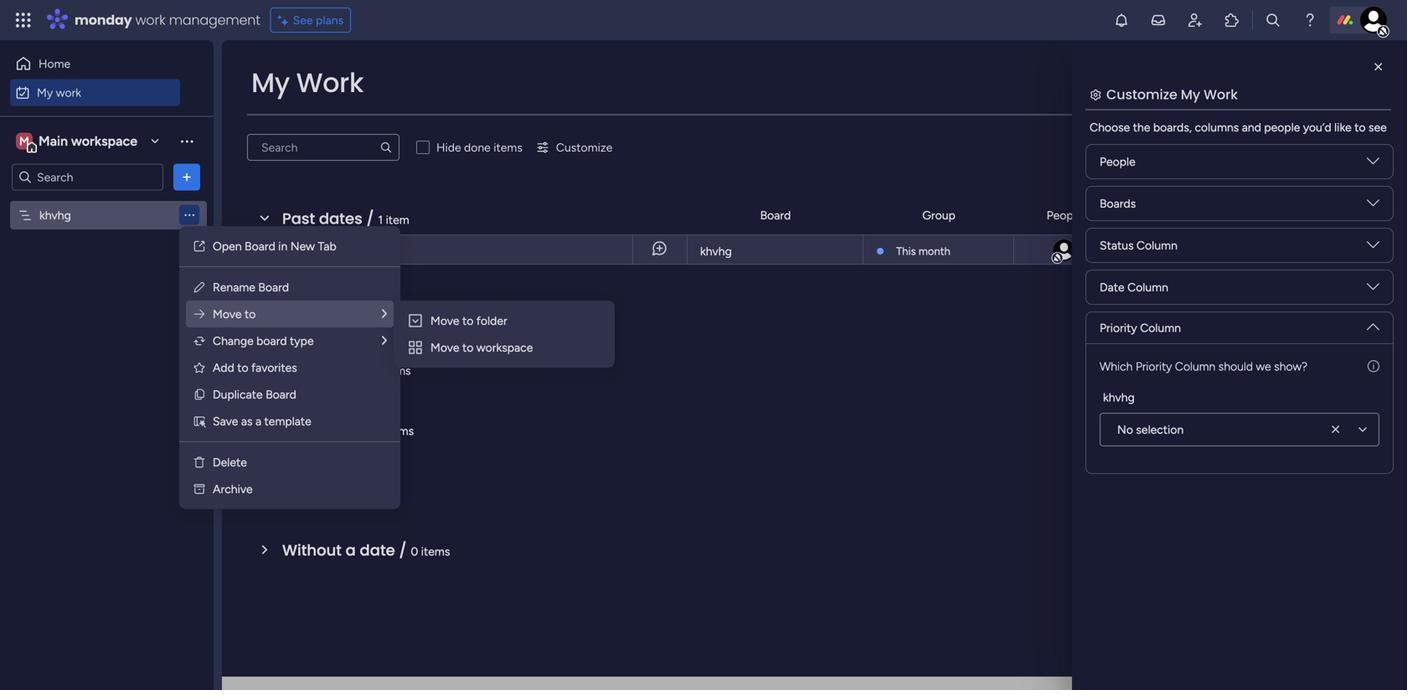 Task type: locate. For each thing, give the bounding box(es) containing it.
to down move to folder
[[462, 341, 474, 355]]

gary orlando image right help "icon"
[[1361, 7, 1387, 34]]

prio
[[1390, 208, 1407, 222]]

1 vertical spatial gary orlando image
[[1052, 238, 1077, 263]]

khvhg for 'khvhg' group
[[1103, 390, 1135, 405]]

without
[[282, 540, 342, 561]]

move for move to folder
[[431, 314, 460, 328]]

khvhg inside group
[[1103, 390, 1135, 405]]

people
[[1100, 155, 1136, 169], [1047, 208, 1083, 222]]

0 vertical spatial work
[[135, 10, 166, 29]]

1 left item on the top
[[378, 213, 383, 227]]

0 horizontal spatial customize
[[556, 140, 613, 155]]

1 vertical spatial workspace
[[477, 341, 533, 355]]

this for week
[[282, 359, 313, 380]]

work down home
[[56, 85, 81, 100]]

column for status column
[[1137, 238, 1178, 253]]

to right the add
[[237, 361, 248, 375]]

people down choose
[[1100, 155, 1136, 169]]

move for move to
[[213, 307, 242, 321]]

main content
[[222, 40, 1407, 690]]

0 vertical spatial workspace
[[71, 133, 137, 149]]

dapulse dropdown down arrow image
[[1367, 197, 1380, 216], [1367, 239, 1380, 258]]

week down today / 0 items
[[317, 359, 356, 380]]

2 vertical spatial khvhg
[[1103, 390, 1135, 405]]

2 horizontal spatial khvhg
[[1103, 390, 1135, 405]]

move
[[213, 307, 242, 321], [431, 314, 460, 328], [431, 341, 460, 355]]

khvhg
[[39, 208, 71, 222], [700, 244, 732, 258], [1103, 390, 1135, 405]]

duplicate
[[213, 387, 263, 402]]

/ down this week / 0 items
[[363, 419, 371, 441]]

0 horizontal spatial status
[[1100, 238, 1134, 253]]

0 left list arrow image
[[345, 303, 353, 318]]

workspace down folder
[[477, 341, 533, 355]]

0 vertical spatial gary orlando image
[[1361, 7, 1387, 34]]

board for open board in new tab
[[245, 239, 275, 253]]

apps image
[[1224, 12, 1241, 28]]

2 dapulse dropdown down arrow image from the top
[[1367, 239, 1380, 258]]

date up 15,
[[1161, 208, 1186, 222]]

delete image
[[193, 456, 206, 469]]

0 right date
[[411, 545, 418, 559]]

status
[[1274, 208, 1308, 222], [1100, 238, 1134, 253]]

workspace options image
[[178, 133, 195, 149]]

0 horizontal spatial khvhg
[[39, 208, 71, 222]]

/
[[366, 208, 374, 230], [334, 299, 341, 320], [360, 359, 368, 380], [363, 419, 371, 441], [399, 540, 407, 561]]

item
[[386, 213, 409, 227]]

nov
[[1143, 243, 1163, 256]]

column for priority column
[[1140, 321, 1181, 335]]

week
[[317, 359, 356, 380], [320, 419, 359, 441]]

0 vertical spatial people
[[1100, 155, 1136, 169]]

1 horizontal spatial my
[[251, 64, 290, 101]]

1 vertical spatial this
[[282, 359, 313, 380]]

0 horizontal spatial workspace
[[71, 133, 137, 149]]

move up move to workspace
[[431, 314, 460, 328]]

to for workspace
[[462, 341, 474, 355]]

dapulse dropdown down arrow image for which priority column should we show?
[[1367, 314, 1380, 333]]

/ for past dates /
[[366, 208, 374, 230]]

column down nov
[[1128, 280, 1169, 294]]

this left month
[[896, 245, 916, 258]]

boards,
[[1154, 120, 1192, 134]]

/ up next week / 0 items
[[360, 359, 368, 380]]

1 left tab
[[313, 243, 318, 257]]

dapulse dropdown down arrow image for status column
[[1367, 239, 1380, 258]]

favorites
[[251, 361, 297, 375]]

a
[[255, 414, 261, 429], [346, 540, 356, 561]]

1 vertical spatial dapulse dropdown down arrow image
[[1367, 239, 1380, 258]]

khvhg heading
[[1103, 389, 1135, 406]]

column for date column
[[1128, 280, 1169, 294]]

notifications image
[[1113, 12, 1130, 28]]

option
[[0, 200, 214, 204]]

my up boards,
[[1181, 85, 1201, 104]]

1 horizontal spatial work
[[1204, 85, 1238, 104]]

rename board
[[213, 280, 289, 294]]

0 down this week / 0 items
[[375, 424, 382, 438]]

0 horizontal spatial a
[[255, 414, 261, 429]]

people left boards
[[1047, 208, 1083, 222]]

workspace up search in workspace field
[[71, 133, 137, 149]]

gary orlando image left v2 overdue deadline image
[[1052, 238, 1077, 263]]

1 horizontal spatial work
[[135, 10, 166, 29]]

boards
[[1100, 196, 1136, 211]]

move for move to workspace
[[431, 341, 460, 355]]

add
[[213, 361, 234, 375]]

in
[[278, 239, 288, 253]]

1 horizontal spatial customize
[[1107, 85, 1178, 104]]

0 vertical spatial status
[[1274, 208, 1308, 222]]

which
[[1100, 359, 1133, 374]]

to left folder
[[462, 314, 474, 328]]

board down favorites
[[266, 387, 296, 402]]

1 vertical spatial a
[[346, 540, 356, 561]]

to for folder
[[462, 314, 474, 328]]

work down plans
[[296, 64, 364, 101]]

items right date
[[421, 545, 450, 559]]

/ left item on the top
[[366, 208, 374, 230]]

date down v2 overdue deadline image
[[1100, 280, 1125, 294]]

1 vertical spatial week
[[320, 419, 359, 441]]

am
[[1214, 243, 1231, 256]]

move up change
[[213, 307, 242, 321]]

priority right which
[[1136, 359, 1172, 374]]

a inside main content
[[346, 540, 356, 561]]

1 inside past dates / 1 item
[[378, 213, 383, 227]]

save as a template image
[[193, 415, 206, 428]]

work right "monday"
[[135, 10, 166, 29]]

select product image
[[15, 12, 32, 28]]

save
[[213, 414, 238, 429]]

to right the like
[[1355, 120, 1366, 134]]

tab
[[318, 239, 337, 253]]

work for my
[[56, 85, 81, 100]]

v2 info image
[[1368, 358, 1380, 375]]

customize inside button
[[556, 140, 613, 155]]

priority up which
[[1100, 321, 1138, 335]]

hide done items
[[436, 140, 523, 155]]

to inside main content
[[1355, 120, 1366, 134]]

folder
[[477, 314, 507, 328]]

this down type
[[282, 359, 313, 380]]

09:00
[[1182, 243, 1211, 256]]

items inside today / 0 items
[[356, 303, 385, 318]]

khvhg list box
[[0, 198, 214, 456]]

0 horizontal spatial this
[[282, 359, 313, 380]]

inbox image
[[1150, 12, 1167, 28]]

0 horizontal spatial date
[[1100, 280, 1125, 294]]

nov 15, 09:00 am
[[1143, 243, 1231, 256]]

my work button
[[10, 79, 180, 106]]

my inside button
[[37, 85, 53, 100]]

work
[[296, 64, 364, 101], [1204, 85, 1238, 104]]

0 vertical spatial dapulse dropdown down arrow image
[[1367, 155, 1380, 174]]

0 vertical spatial date
[[1161, 208, 1186, 222]]

0 vertical spatial week
[[317, 359, 356, 380]]

1 horizontal spatial gary orlando image
[[1361, 7, 1387, 34]]

you'd
[[1303, 120, 1332, 134]]

khvhg link
[[698, 235, 853, 266]]

board up today
[[258, 280, 289, 294]]

0 horizontal spatial my
[[37, 85, 53, 100]]

work inside button
[[56, 85, 81, 100]]

move to folder
[[431, 314, 507, 328]]

add to favorites image
[[193, 361, 206, 374]]

0 vertical spatial customize
[[1107, 85, 1178, 104]]

0 horizontal spatial 1
[[313, 243, 318, 257]]

items
[[494, 140, 523, 155], [356, 303, 385, 318], [382, 364, 411, 378], [385, 424, 414, 438], [421, 545, 450, 559]]

2 horizontal spatial my
[[1181, 85, 1201, 104]]

workspace selection element
[[16, 131, 140, 153]]

customize
[[1107, 85, 1178, 104], [556, 140, 613, 155]]

board left in
[[245, 239, 275, 253]]

1 vertical spatial dapulse dropdown down arrow image
[[1367, 281, 1380, 300]]

to
[[1355, 120, 1366, 134], [245, 307, 256, 321], [462, 314, 474, 328], [462, 341, 474, 355], [237, 361, 248, 375]]

management
[[169, 10, 260, 29]]

0 vertical spatial 1
[[378, 213, 383, 227]]

0 vertical spatial dapulse dropdown down arrow image
[[1367, 197, 1380, 216]]

0 vertical spatial a
[[255, 414, 261, 429]]

gary orlando image
[[1361, 7, 1387, 34], [1052, 238, 1077, 263]]

column right v2 overdue deadline image
[[1137, 238, 1178, 253]]

0 horizontal spatial work
[[56, 85, 81, 100]]

items inside next week / 0 items
[[385, 424, 414, 438]]

move down move to folder
[[431, 341, 460, 355]]

1 vertical spatial people
[[1047, 208, 1083, 222]]

archive
[[213, 482, 253, 496]]

3 dapulse dropdown down arrow image from the top
[[1367, 314, 1380, 333]]

customize for customize my work
[[1107, 85, 1178, 104]]

0 vertical spatial this
[[896, 245, 916, 258]]

column down date column
[[1140, 321, 1181, 335]]

1 horizontal spatial a
[[346, 540, 356, 561]]

board inside main content
[[760, 208, 791, 222]]

move to workspace
[[431, 341, 533, 355]]

priority
[[1100, 321, 1138, 335], [1136, 359, 1172, 374]]

1 horizontal spatial date
[[1161, 208, 1186, 222]]

this month
[[896, 245, 951, 258]]

group
[[923, 208, 956, 222]]

this week / 0 items
[[282, 359, 411, 380]]

0 vertical spatial priority
[[1100, 321, 1138, 335]]

show?
[[1274, 359, 1308, 374]]

my down home
[[37, 85, 53, 100]]

plans
[[316, 13, 344, 27]]

None search field
[[247, 134, 400, 161]]

people
[[1265, 120, 1301, 134]]

1 horizontal spatial 1
[[378, 213, 383, 227]]

a left date
[[346, 540, 356, 561]]

my down see plans button
[[251, 64, 290, 101]]

v2 overdue deadline image
[[1121, 242, 1134, 258]]

this
[[896, 245, 916, 258], [282, 359, 313, 380]]

1 dapulse dropdown down arrow image from the top
[[1367, 197, 1380, 216]]

1 horizontal spatial people
[[1100, 155, 1136, 169]]

items down this week / 0 items
[[385, 424, 414, 438]]

items inside this week / 0 items
[[382, 364, 411, 378]]

to for favorites
[[237, 361, 248, 375]]

1 vertical spatial work
[[56, 85, 81, 100]]

date for date column
[[1100, 280, 1125, 294]]

0 up next week / 0 items
[[372, 364, 379, 378]]

move to image
[[193, 307, 206, 321]]

0
[[345, 303, 353, 318], [372, 364, 379, 378], [375, 424, 382, 438], [411, 545, 418, 559]]

work
[[135, 10, 166, 29], [56, 85, 81, 100]]

work up the columns
[[1204, 85, 1238, 104]]

monday
[[75, 10, 132, 29]]

dates
[[319, 208, 363, 230]]

1 dapulse dropdown down arrow image from the top
[[1367, 155, 1380, 174]]

1 horizontal spatial this
[[896, 245, 916, 258]]

khvhg group
[[1100, 389, 1380, 447]]

rename
[[213, 280, 255, 294]]

2 vertical spatial dapulse dropdown down arrow image
[[1367, 314, 1380, 333]]

items down list arrow icon
[[382, 364, 411, 378]]

my
[[251, 64, 290, 101], [1181, 85, 1201, 104], [37, 85, 53, 100]]

1 vertical spatial date
[[1100, 280, 1125, 294]]

items up list arrow icon
[[356, 303, 385, 318]]

board up khvhg link at the top of the page
[[760, 208, 791, 222]]

column
[[1137, 238, 1178, 253], [1128, 280, 1169, 294], [1140, 321, 1181, 335], [1175, 359, 1216, 374]]

0 vertical spatial khvhg
[[39, 208, 71, 222]]

duplicate board image
[[193, 388, 206, 401]]

1 vertical spatial status
[[1100, 238, 1134, 253]]

1 horizontal spatial status
[[1274, 208, 1308, 222]]

workspace
[[71, 133, 137, 149], [477, 341, 533, 355]]

my work
[[251, 64, 364, 101]]

home
[[39, 57, 71, 71]]

1 horizontal spatial workspace
[[477, 341, 533, 355]]

dapulse dropdown down arrow image
[[1367, 155, 1380, 174], [1367, 281, 1380, 300], [1367, 314, 1380, 333]]

1 vertical spatial customize
[[556, 140, 613, 155]]

khvhg for khvhg link at the top of the page
[[700, 244, 732, 258]]

date
[[1161, 208, 1186, 222], [1100, 280, 1125, 294]]

without a date / 0 items
[[282, 540, 450, 561]]

1 horizontal spatial khvhg
[[700, 244, 732, 258]]

week right next on the bottom left of the page
[[320, 419, 359, 441]]

duplicate board
[[213, 387, 296, 402]]

as
[[241, 414, 253, 429]]

a right as
[[255, 414, 261, 429]]

1 vertical spatial khvhg
[[700, 244, 732, 258]]



Task type: vqa. For each thing, say whether or not it's contained in the screenshot.
CUSTOMIZE button
yes



Task type: describe. For each thing, give the bounding box(es) containing it.
main workspace
[[39, 133, 137, 149]]

change board type image
[[193, 334, 206, 348]]

done
[[464, 140, 491, 155]]

template
[[264, 414, 311, 429]]

hide
[[436, 140, 461, 155]]

project
[[272, 243, 310, 257]]

dapulse dropdown down arrow image for boards
[[1367, 155, 1380, 174]]

/ for this week /
[[360, 359, 368, 380]]

board for rename board
[[258, 280, 289, 294]]

next week / 0 items
[[282, 419, 414, 441]]

delete
[[213, 455, 247, 470]]

like
[[1335, 120, 1352, 134]]

customize button
[[529, 134, 619, 161]]

type
[[290, 334, 314, 348]]

no
[[1118, 423, 1133, 437]]

m
[[19, 134, 29, 148]]

see
[[293, 13, 313, 27]]

this for month
[[896, 245, 916, 258]]

archive image
[[193, 483, 206, 496]]

open
[[213, 239, 242, 253]]

no selection
[[1118, 423, 1184, 437]]

the
[[1133, 120, 1151, 134]]

change board type
[[213, 334, 314, 348]]

15,
[[1166, 243, 1179, 256]]

/ for next week /
[[363, 419, 371, 441]]

past dates / 1 item
[[282, 208, 409, 230]]

priority column
[[1100, 321, 1181, 335]]

list arrow image
[[382, 308, 387, 320]]

we
[[1256, 359, 1271, 374]]

options image
[[178, 169, 195, 186]]

week for next
[[320, 419, 359, 441]]

to down rename board
[[245, 307, 256, 321]]

items inside without a date / 0 items
[[421, 545, 450, 559]]

board for duplicate board
[[266, 387, 296, 402]]

see
[[1369, 120, 1387, 134]]

invite members image
[[1187, 12, 1204, 28]]

status for status
[[1274, 208, 1308, 222]]

open board in new tab image
[[193, 240, 206, 253]]

/ right date
[[399, 540, 407, 561]]

date for date
[[1161, 208, 1186, 222]]

0 inside today / 0 items
[[345, 303, 353, 318]]

should
[[1219, 359, 1253, 374]]

Search in workspace field
[[35, 168, 140, 187]]

choose
[[1090, 120, 1130, 134]]

0 inside this week / 0 items
[[372, 364, 379, 378]]

see plans
[[293, 13, 344, 27]]

main
[[39, 133, 68, 149]]

0 horizontal spatial people
[[1047, 208, 1083, 222]]

and
[[1242, 120, 1262, 134]]

my for my work
[[37, 85, 53, 100]]

today
[[282, 299, 330, 320]]

columns
[[1195, 120, 1239, 134]]

home button
[[10, 50, 180, 77]]

new
[[290, 239, 315, 253]]

today / 0 items
[[282, 299, 385, 320]]

column left should
[[1175, 359, 1216, 374]]

change
[[213, 334, 254, 348]]

/ right today
[[334, 299, 341, 320]]

my work
[[37, 85, 81, 100]]

customize for customize
[[556, 140, 613, 155]]

see plans button
[[270, 8, 351, 33]]

main content containing past dates /
[[222, 40, 1407, 690]]

board
[[257, 334, 287, 348]]

customize my work
[[1107, 85, 1238, 104]]

khvhg inside list box
[[39, 208, 71, 222]]

my for my work
[[251, 64, 290, 101]]

move to
[[213, 307, 256, 321]]

search everything image
[[1265, 12, 1282, 28]]

past
[[282, 208, 315, 230]]

work for monday
[[135, 10, 166, 29]]

dapulse dropdown down arrow image for boards
[[1367, 197, 1380, 216]]

which priority column should we show?
[[1100, 359, 1308, 374]]

0 horizontal spatial gary orlando image
[[1052, 238, 1077, 263]]

none search field inside main content
[[247, 134, 400, 161]]

0 horizontal spatial work
[[296, 64, 364, 101]]

date column
[[1100, 280, 1169, 294]]

rename board image
[[193, 281, 206, 294]]

workspace image
[[16, 132, 33, 150]]

selection
[[1136, 423, 1184, 437]]

help image
[[1302, 12, 1319, 28]]

choose the boards, columns and people you'd like to see
[[1090, 120, 1387, 134]]

1 vertical spatial 1
[[313, 243, 318, 257]]

search image
[[380, 141, 393, 154]]

month
[[919, 245, 951, 258]]

save as a template
[[213, 414, 311, 429]]

1 vertical spatial priority
[[1136, 359, 1172, 374]]

Filter dashboard by text search field
[[247, 134, 400, 161]]

status column
[[1100, 238, 1178, 253]]

add to favorites
[[213, 361, 297, 375]]

0 inside next week / 0 items
[[375, 424, 382, 438]]

project 1
[[272, 243, 318, 257]]

0 inside without a date / 0 items
[[411, 545, 418, 559]]

open board in new tab
[[213, 239, 337, 253]]

2 dapulse dropdown down arrow image from the top
[[1367, 281, 1380, 300]]

list arrow image
[[382, 335, 387, 347]]

items right done
[[494, 140, 523, 155]]

date
[[360, 540, 395, 561]]

next
[[282, 419, 316, 441]]

status for status column
[[1100, 238, 1134, 253]]

monday work management
[[75, 10, 260, 29]]

week for this
[[317, 359, 356, 380]]



